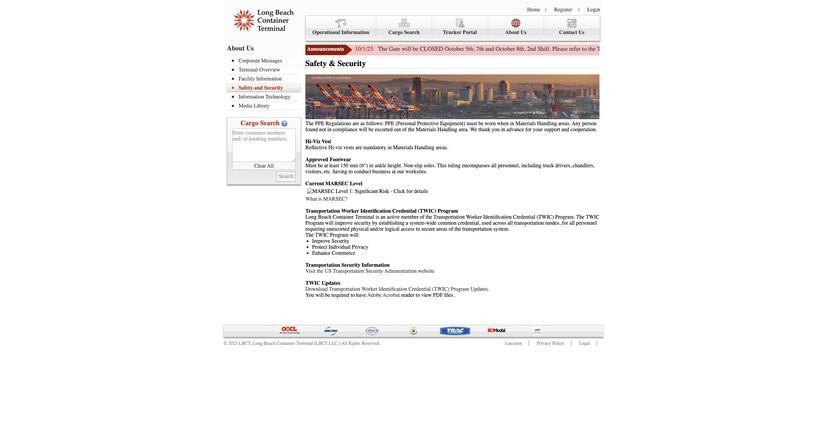 Task type: vqa. For each thing, say whether or not it's contained in the screenshot.
"of" to the middle
yes



Task type: describe. For each thing, give the bounding box(es) containing it.
rights
[[349, 341, 361, 347]]

1 vertical spatial all
[[342, 341, 347, 347]]

clear all button
[[232, 162, 296, 170]]

administration
[[385, 268, 417, 274]]

must
[[306, 163, 317, 169]]

trucker portal link
[[432, 17, 488, 36]]

1 horizontal spatial handling
[[438, 127, 458, 133]]

support
[[544, 127, 560, 133]]

system.
[[494, 226, 510, 232]]

0 horizontal spatial long
[[253, 341, 263, 347]]

across
[[493, 220, 506, 226]]

approved
[[306, 157, 328, 163]]

compliance
[[333, 127, 358, 133]]

please
[[553, 45, 568, 52]]

files.​
[[444, 292, 455, 298]]

to left view
[[416, 292, 420, 298]]

lbct,
[[239, 341, 252, 347]]

in inside hi-viz vest reflective hi-viz vests are mandatory in materials handling areas.
[[388, 145, 392, 151]]

ruling
[[448, 163, 461, 169]]

individual
[[329, 244, 351, 250]]

have
[[356, 292, 366, 298]]

for right page
[[667, 45, 674, 52]]

1 vertical spatial cargo
[[241, 119, 259, 127]]

areas. inside ​​​​​the ppe regulations are as follows: ppe (personal protective equipment) must be worn when in materials handling areas. any person found not in compliance will be escorted out of the materials handling area. we thank you in advance for your support and cooperation.
[[559, 121, 571, 127]]

information down overview on the left of the page
[[256, 76, 282, 82]]

cargo search link
[[377, 17, 432, 36]]

(lbct
[[314, 341, 328, 347]]

the right areas
[[455, 226, 461, 232]]

security inside improve security protect individual privacy enhance commerce
[[332, 238, 350, 244]]

0 horizontal spatial beach
[[264, 341, 276, 347]]

credential right across
[[513, 214, 536, 220]]

1 horizontal spatial safety
[[306, 59, 327, 68]]

website
[[418, 268, 435, 274]]

(twic) inside twic updates download transportation worker identification credential (twic) program updates. you will be required to have adobe acrobat reader to view pdf files.​
[[432, 286, 450, 292]]

this
[[437, 163, 447, 169]]

logical
[[385, 226, 400, 232]]

be left "closed"
[[413, 45, 419, 52]]

2 horizontal spatial the
[[577, 214, 585, 220]]

shift.
[[538, 45, 551, 52]]

what
[[306, 196, 317, 202]]

are inside hi-viz vest reflective hi-viz vests are mandatory in materials handling areas.
[[356, 145, 362, 151]]

(twic) up wide
[[418, 208, 437, 214]]

policy
[[553, 341, 565, 347]]

clear
[[254, 163, 266, 169]]

information technology link
[[232, 94, 301, 100]]

terminal inside transportation worker identification credential (twic) program long beach container terminal is an active member of the transportation worker identification credential (twic) program. the twic program will improve security by establishing a system-wide common credential, used across all transportation modes, for all personnel requiring unescorted physical and/or logical access to secure areas of the transportation system. the twic program will:
[[355, 214, 375, 220]]

2 october from the left
[[496, 45, 515, 52]]

marsec level 1: significant risk - click for details image
[[307, 188, 428, 194]]

when
[[497, 121, 509, 127]]

about inside menu bar
[[505, 29, 520, 35]]

acrobat
[[383, 292, 400, 298]]

by
[[372, 220, 378, 226]]

hours
[[626, 45, 641, 52]]

1 ppe from the left
[[315, 121, 324, 127]]

improve
[[335, 220, 353, 226]]

2 ppe from the left
[[385, 121, 394, 127]]

library
[[254, 103, 270, 109]]

information up media at the top left of page
[[239, 94, 264, 100]]

credential inside twic updates download transportation worker identification credential (twic) program updates. you will be required to have adobe acrobat reader to view pdf files.​
[[409, 286, 431, 292]]

program up common
[[438, 208, 458, 214]]

establishing
[[379, 220, 405, 226]]

hi-viz vest reflective hi-viz vests are mandatory in materials handling areas.
[[306, 139, 448, 151]]

ankle
[[375, 163, 387, 169]]

in right 'when'
[[510, 121, 515, 127]]

contact us link
[[544, 17, 600, 36]]

(twic) left "program."
[[537, 214, 554, 220]]

1 horizontal spatial privacy
[[537, 341, 551, 347]]

view
[[422, 292, 432, 298]]

found
[[306, 127, 318, 133]]

the up secure
[[426, 214, 432, 220]]

be inside twic updates download transportation worker identification credential (twic) program updates. you will be required to have adobe acrobat reader to view pdf files.​
[[325, 292, 330, 298]]

be right as
[[369, 127, 374, 133]]

download transportation worker identification credential (twic) program updates. link
[[306, 286, 490, 292]]

security up 'adobe'
[[366, 268, 383, 274]]

1 vertical spatial cargo search
[[241, 119, 280, 127]]

1 vertical spatial about us
[[227, 44, 254, 52]]

viz
[[336, 145, 342, 151]]

level
[[350, 181, 363, 187]]

1 horizontal spatial transportation
[[515, 220, 544, 226]]

all inside "button"
[[267, 163, 274, 169]]

8th,
[[517, 45, 526, 52]]

overview
[[259, 67, 280, 73]]

container inside transportation worker identification credential (twic) program long beach container terminal is an active member of the transportation worker identification credential (twic) program. the twic program will improve security by establishing a system-wide common credential, used across all transportation modes, for all personnel requiring unescorted physical and/or logical access to secure areas of the transportation system. the twic program will:
[[333, 214, 354, 220]]

marsec?
[[323, 196, 348, 202]]

enhance
[[312, 250, 331, 256]]

transportation worker identification credential (twic) program long beach container terminal is an active member of the transportation worker identification credential (twic) program. the twic program will improve security by establishing a system-wide common credential, used across all transportation modes, for all personnel requiring unescorted physical and/or logical access to secure areas of the transportation system. the twic program will:
[[306, 208, 600, 238]]

visit the us transportation security administration website link
[[306, 268, 435, 274]]

member
[[401, 214, 419, 220]]

worker inside twic updates download transportation worker identification credential (twic) program updates. you will be required to have adobe acrobat reader to view pdf files.​
[[362, 286, 378, 292]]

© 2023 lbct, long beach container terminal (lbct llc.) all rights reserved.
[[224, 341, 381, 347]]

must
[[467, 121, 477, 127]]

0 horizontal spatial is
[[319, 196, 322, 202]]

Enter container numbers and/ or booking numbers.  text field
[[232, 129, 296, 162]]

program.
[[556, 214, 575, 220]]

transportation down what is marsec?
[[306, 208, 340, 214]]

the left "truck"
[[589, 45, 596, 52]]

for inside ​​​​​the ppe regulations are as follows: ppe (personal protective equipment) must be worn when in materials handling areas. any person found not in compliance will be escorted out of the materials handling area. we thank you in advance for your support and cooperation.
[[526, 127, 532, 133]]

gate
[[693, 45, 703, 52]]

week.
[[739, 45, 753, 52]]

reflective
[[306, 145, 327, 151]]

0 horizontal spatial transportation
[[463, 226, 492, 232]]

menu bar containing operational information
[[306, 15, 601, 41]]

login
[[588, 7, 601, 13]]

2 horizontal spatial handling
[[537, 121, 557, 127]]

cooperation.
[[571, 127, 597, 133]]

media library link
[[232, 103, 301, 109]]

used
[[482, 220, 492, 226]]

for inside transportation worker identification credential (twic) program long beach container terminal is an active member of the transportation worker identification credential (twic) program. the twic program will improve security by establishing a system-wide common credential, used across all transportation modes, for all personnel requiring unescorted physical and/or logical access to secure areas of the transportation system. the twic program will:
[[562, 220, 568, 226]]

technology
[[266, 94, 291, 100]]

and inside ​​​​​the ppe regulations are as follows: ppe (personal protective equipment) must be worn when in materials handling areas. any person found not in compliance will be escorted out of the materials handling area. we thank you in advance for your support and cooperation.
[[562, 127, 570, 133]]

&
[[329, 59, 336, 68]]

mm
[[350, 163, 358, 169]]

non-
[[404, 163, 415, 169]]

transportation up areas
[[434, 214, 465, 220]]

to inside approved footwear must be at least 150 mm (6") in ankle height. non-slip soles. this ruling encompasses all personnel, including truck drivers, chandlers, visitors, etc. having to conduct business at our worksites.
[[349, 169, 353, 175]]

1 | from the left
[[546, 7, 547, 13]]

are inside ​​​​​the ppe regulations are as follows: ppe (personal protective equipment) must be worn when in materials handling areas. any person found not in compliance will be escorted out of the materials handling area. we thank you in advance for your support and cooperation.
[[353, 121, 359, 127]]

our
[[397, 169, 404, 175]]

0 horizontal spatial container
[[277, 341, 295, 347]]

in right you on the top right of page
[[501, 127, 506, 133]]

program up individual
[[330, 232, 349, 238]]

announcements
[[307, 46, 344, 52]]

download
[[306, 286, 328, 292]]

reader
[[401, 292, 415, 298]]

us for "about us" link
[[521, 29, 527, 35]]

person
[[583, 121, 597, 127]]

regulations
[[326, 121, 351, 127]]

web
[[642, 45, 652, 52]]

what is marsec?
[[306, 196, 348, 202]]

visitors,
[[306, 169, 323, 175]]

home link
[[528, 7, 541, 13]]

operational information link
[[306, 17, 377, 36]]

for right 'details'
[[722, 45, 729, 52]]

program up improve
[[306, 220, 324, 226]]

0 vertical spatial twic
[[586, 214, 600, 220]]

escorted
[[375, 127, 393, 133]]

trucker portal
[[443, 29, 477, 35]]

login link
[[588, 7, 601, 13]]

twic updates download transportation worker identification credential (twic) program updates. you will be required to have adobe acrobat reader to view pdf files.​
[[306, 280, 490, 298]]

including
[[522, 163, 542, 169]]

1 vertical spatial of
[[420, 214, 425, 220]]

10/1/23
[[355, 45, 373, 52]]

in right not
[[328, 127, 332, 133]]

identification inside twic updates download transportation worker identification credential (twic) program updates. you will be required to have adobe acrobat reader to view pdf files.​
[[379, 286, 407, 292]]



Task type: locate. For each thing, give the bounding box(es) containing it.
transportation down enhance
[[306, 262, 340, 268]]

1 horizontal spatial worker
[[362, 286, 378, 292]]

0 horizontal spatial october
[[445, 45, 464, 52]]

2023
[[228, 341, 238, 347]]

transportation left across
[[463, 226, 492, 232]]

0 horizontal spatial cargo
[[241, 119, 259, 127]]

information up 'adobe'
[[362, 262, 390, 268]]

pdf
[[433, 292, 443, 298]]

to left secure
[[416, 226, 420, 232]]

information up 10/1/23 at top left
[[342, 29, 370, 35]]

safety and security link
[[232, 85, 301, 91]]

hi- down found
[[306, 139, 313, 145]]

refer
[[570, 45, 581, 52]]

all right across
[[508, 220, 513, 226]]

hi- up footwear
[[329, 145, 336, 151]]

corporate
[[239, 58, 260, 64]]

operational information
[[313, 29, 370, 35]]

2 | from the left
[[579, 7, 580, 13]]

worn
[[485, 121, 496, 127]]

be right the must
[[479, 121, 484, 127]]

for left your
[[526, 127, 532, 133]]

2 vertical spatial terminal
[[296, 341, 313, 347]]

terminal inside corporate messages terminal overview facility information safety and security information technology media library
[[239, 67, 258, 73]]

None submit
[[277, 172, 296, 182]]

transportation
[[515, 220, 544, 226], [463, 226, 492, 232]]

truck
[[597, 45, 612, 52]]

portal
[[463, 29, 477, 35]]

1 vertical spatial search
[[260, 119, 280, 127]]

1 horizontal spatial of
[[420, 214, 425, 220]]

chandlers,
[[573, 163, 595, 169]]

is right what
[[319, 196, 322, 202]]

0 vertical spatial is
[[319, 196, 322, 202]]

transportation down commerce
[[333, 268, 364, 274]]

gate down cargo search "link"
[[389, 45, 400, 52]]

llc.)
[[329, 341, 341, 347]]

to left have
[[351, 292, 355, 298]]

credential up a
[[393, 208, 417, 214]]

1 vertical spatial safety
[[239, 85, 253, 91]]

about up corporate at the left of the page
[[227, 44, 245, 52]]

an
[[381, 214, 386, 220]]

to right refer
[[582, 45, 587, 52]]

and inside corporate messages terminal overview facility information safety and security information technology media library
[[254, 85, 263, 91]]

0 vertical spatial and
[[486, 45, 494, 52]]

not
[[319, 127, 326, 133]]

security down commerce
[[342, 262, 361, 268]]

handling inside hi-viz vest reflective hi-viz vests are mandatory in materials handling areas.
[[415, 145, 435, 151]]

of left wide
[[420, 214, 425, 220]]

modes,
[[546, 220, 561, 226]]

us up 8th,
[[521, 29, 527, 35]]

1 horizontal spatial about us
[[505, 29, 527, 35]]

at left least at the left of page
[[324, 163, 328, 169]]

1 horizontal spatial long
[[306, 214, 317, 220]]

1 vertical spatial long
[[253, 341, 263, 347]]

security
[[354, 220, 371, 226]]

security inside corporate messages terminal overview facility information safety and security information technology media library
[[264, 85, 283, 91]]

all inside approved footwear must be at least 150 mm (6") in ankle height. non-slip soles. this ruling encompasses all personnel, including truck drivers, chandlers, visitors, etc. having to conduct business at our worksites.
[[492, 163, 497, 169]]

safety down the facility
[[239, 85, 253, 91]]

will down cargo search "link"
[[402, 45, 411, 52]]

1 vertical spatial areas.
[[436, 145, 448, 151]]

0 vertical spatial cargo
[[389, 29, 403, 35]]

october left 5th,
[[445, 45, 464, 52]]

1 vertical spatial container
[[277, 341, 295, 347]]

terminal up the physical
[[355, 214, 375, 220]]

soles.
[[424, 163, 436, 169]]

0 vertical spatial privacy
[[352, 244, 368, 250]]

of inside ​​​​​the ppe regulations are as follows: ppe (personal protective equipment) must be worn when in materials handling areas. any person found not in compliance will be escorted out of the materials handling area. we thank you in advance for your support and cooperation.
[[402, 127, 407, 133]]

cargo inside cargo search "link"
[[389, 29, 403, 35]]

materials down out
[[393, 145, 413, 151]]

and left any
[[562, 127, 570, 133]]

1 vertical spatial twic
[[315, 232, 329, 238]]

in inside approved footwear must be at least 150 mm (6") in ankle height. non-slip soles. this ruling encompasses all personnel, including truck drivers, chandlers, visitors, etc. having to conduct business at our worksites.
[[369, 163, 374, 169]]

handling up soles.
[[415, 145, 435, 151]]

long
[[306, 214, 317, 220], [253, 341, 263, 347]]

program inside twic updates download transportation worker identification credential (twic) program updates. you will be required to have adobe acrobat reader to view pdf files.​
[[451, 286, 469, 292]]

0 horizontal spatial areas.
[[436, 145, 448, 151]]

requiring
[[306, 226, 325, 232]]

will inside twic updates download transportation worker identification credential (twic) program updates. you will be required to have adobe acrobat reader to view pdf files.​
[[316, 292, 324, 298]]

and right the 7th
[[486, 45, 494, 52]]

all
[[267, 163, 274, 169], [342, 341, 347, 347]]

about us up corporate at the left of the page
[[227, 44, 254, 52]]

| left the login link
[[579, 7, 580, 13]]

etc.
[[324, 169, 332, 175]]

us for contact us link
[[579, 29, 585, 35]]

a
[[406, 220, 408, 226]]

materials right (personal
[[416, 127, 436, 133]]

truck
[[543, 163, 554, 169]]

to
[[582, 45, 587, 52], [349, 169, 353, 175], [416, 226, 420, 232], [351, 292, 355, 298], [416, 292, 420, 298]]

1 horizontal spatial hi-
[[329, 145, 336, 151]]

the left us
[[317, 268, 324, 274]]

safety
[[306, 59, 327, 68], [239, 85, 253, 91]]

0 vertical spatial beach
[[318, 214, 332, 220]]

7th
[[477, 45, 484, 52]]

about up 8th,
[[505, 29, 520, 35]]

transportation left modes, at the right of the page
[[515, 220, 544, 226]]

clear all
[[254, 163, 274, 169]]

required
[[332, 292, 350, 298]]

1 vertical spatial and
[[254, 85, 263, 91]]

twic down visit
[[306, 280, 320, 286]]

ppe right ​​​​​the
[[315, 121, 324, 127]]

0 vertical spatial search
[[404, 29, 420, 35]]

1 horizontal spatial materials
[[416, 127, 436, 133]]

0 horizontal spatial privacy
[[352, 244, 368, 250]]

1 vertical spatial privacy
[[537, 341, 551, 347]]

twic right "program."
[[586, 214, 600, 220]]

thank
[[479, 127, 491, 133]]

in right (6")
[[369, 163, 374, 169]]

be inside approved footwear must be at least 150 mm (6") in ankle height. non-slip soles. this ruling encompasses all personnel, including truck drivers, chandlers, visitors, etc. having to conduct business at our worksites.
[[318, 163, 323, 169]]

search inside cargo search "link"
[[404, 29, 420, 35]]

all right clear at the top left of the page
[[267, 163, 274, 169]]

2 horizontal spatial of
[[449, 226, 453, 232]]

0 horizontal spatial handling
[[415, 145, 435, 151]]

will:
[[350, 232, 360, 238]]

privacy inside improve security protect individual privacy enhance commerce
[[352, 244, 368, 250]]

2 horizontal spatial worker
[[466, 214, 482, 220]]

0 vertical spatial about
[[505, 29, 520, 35]]

updates
[[322, 280, 341, 286]]

for right modes, at the right of the page
[[562, 220, 568, 226]]

the right "program."
[[577, 214, 585, 220]]

vests
[[344, 145, 354, 151]]

be right must
[[318, 163, 323, 169]]

terminal down corporate at the left of the page
[[239, 67, 258, 73]]

of right out
[[402, 127, 407, 133]]

0 vertical spatial of
[[402, 127, 407, 133]]

(twic) right view
[[432, 286, 450, 292]]

improve security protect individual privacy enhance commerce
[[312, 238, 368, 256]]

as
[[361, 121, 365, 127]]

are left as
[[353, 121, 359, 127]]

security up technology
[[264, 85, 283, 91]]

1 horizontal spatial areas.
[[559, 121, 571, 127]]

will inside ​​​​​the ppe regulations are as follows: ppe (personal protective equipment) must be worn when in materials handling areas. any person found not in compliance will be escorted out of the materials handling area. we thank you in advance for your support and cooperation.
[[359, 127, 367, 133]]

0 horizontal spatial safety
[[239, 85, 253, 91]]

|
[[546, 7, 547, 13], [579, 7, 580, 13]]

0 horizontal spatial menu bar
[[227, 57, 304, 111]]

1 horizontal spatial cargo search
[[389, 29, 420, 35]]

0 horizontal spatial the
[[306, 232, 314, 238]]

worker down visit the us transportation security administration website link
[[362, 286, 378, 292]]

handling left any
[[537, 121, 557, 127]]

0 horizontal spatial about us
[[227, 44, 254, 52]]

​​​​​the ppe regulations are as follows: ppe (personal protective equipment) must be worn when in materials handling areas. any person found not in compliance will be escorted out of the materials handling area. we thank you in advance for your support and cooperation.
[[306, 121, 597, 133]]

2 vertical spatial of
[[449, 226, 453, 232]]

us right contact
[[579, 29, 585, 35]]

security down unescorted
[[332, 238, 350, 244]]

credential down website
[[409, 286, 431, 292]]

physical
[[351, 226, 369, 232]]

1 horizontal spatial all
[[508, 220, 513, 226]]

handling left the area.
[[438, 127, 458, 133]]

2 vertical spatial the
[[306, 232, 314, 238]]

is inside transportation worker identification credential (twic) program long beach container terminal is an active member of the transportation worker identification credential (twic) program. the twic program will improve security by establishing a system-wide common credential, used across all transportation modes, for all personnel requiring unescorted physical and/or logical access to secure areas of the transportation system. the twic program will:
[[376, 214, 379, 220]]

0 horizontal spatial ppe
[[315, 121, 324, 127]]

all left personnel
[[570, 220, 575, 226]]

all left personnel,
[[492, 163, 497, 169]]

1 horizontal spatial |
[[579, 7, 580, 13]]

and/or
[[370, 226, 384, 232]]

0 vertical spatial all
[[267, 163, 274, 169]]

twic
[[586, 214, 600, 220], [315, 232, 329, 238], [306, 280, 320, 286]]

transportation down us
[[329, 286, 360, 292]]

0 horizontal spatial at
[[324, 163, 328, 169]]

2 gate from the left
[[613, 45, 624, 52]]

areas. left any
[[559, 121, 571, 127]]

are right vests
[[356, 145, 362, 151]]

facility
[[239, 76, 255, 82]]

system-
[[410, 220, 426, 226]]

and down facility information link
[[254, 85, 263, 91]]

us
[[325, 268, 332, 274]]

drivers,
[[556, 163, 572, 169]]

cargo search inside "link"
[[389, 29, 420, 35]]

of right areas
[[449, 226, 453, 232]]

​​​​​the
[[306, 121, 314, 127]]

1 horizontal spatial container
[[333, 214, 354, 220]]

what is marsec? link
[[306, 196, 348, 202]]

materials inside hi-viz vest reflective hi-viz vests are mandatory in materials handling areas.
[[393, 145, 413, 151]]

1 october from the left
[[445, 45, 464, 52]]

2 horizontal spatial terminal
[[355, 214, 375, 220]]

beach inside transportation worker identification credential (twic) program long beach container terminal is an active member of the transportation worker identification credential (twic) program. the twic program will improve security by establishing a system-wide common credential, used across all transportation modes, for all personnel requiring unescorted physical and/or logical access to secure areas of the transportation system. the twic program will:
[[318, 214, 332, 220]]

any
[[572, 121, 581, 127]]

areas. inside hi-viz vest reflective hi-viz vests are mandatory in materials handling areas.
[[436, 145, 448, 151]]

october left 8th,
[[496, 45, 515, 52]]

safety inside corporate messages terminal overview facility information safety and security information technology media library
[[239, 85, 253, 91]]

in right mandatory
[[388, 145, 392, 151]]

the inside transportation security information visit the us transportation security administration website
[[317, 268, 324, 274]]

1 horizontal spatial search
[[404, 29, 420, 35]]

personnel
[[576, 220, 597, 226]]

about us inside menu bar
[[505, 29, 527, 35]]

0 horizontal spatial worker
[[342, 208, 359, 214]]

0 horizontal spatial us
[[247, 44, 254, 52]]

2 horizontal spatial and
[[562, 127, 570, 133]]

all right llc.)
[[342, 341, 347, 347]]

the left "week."
[[730, 45, 738, 52]]

your
[[533, 127, 543, 133]]

0 horizontal spatial materials
[[393, 145, 413, 151]]

0 vertical spatial the
[[378, 45, 388, 52]]

further
[[675, 45, 691, 52]]

container
[[333, 214, 354, 220], [277, 341, 295, 347]]

0 horizontal spatial of
[[402, 127, 407, 133]]

1 horizontal spatial us
[[521, 29, 527, 35]]

1 horizontal spatial october
[[496, 45, 515, 52]]

long inside transportation worker identification credential (twic) program long beach container terminal is an active member of the transportation worker identification credential (twic) program. the twic program will improve security by establishing a system-wide common credential, used across all transportation modes, for all personnel requiring unescorted physical and/or logical access to secure areas of the transportation system. the twic program will:
[[306, 214, 317, 220]]

beach right lbct,
[[264, 341, 276, 347]]

equipment)
[[440, 121, 466, 127]]

0 horizontal spatial and
[[254, 85, 263, 91]]

0 horizontal spatial all
[[267, 163, 274, 169]]

worker
[[342, 208, 359, 214], [466, 214, 482, 220], [362, 286, 378, 292]]

0 vertical spatial are
[[353, 121, 359, 127]]

security down 10/1/23 at top left
[[338, 59, 366, 68]]

privacy down will:
[[352, 244, 368, 250]]

1 vertical spatial the
[[577, 214, 585, 220]]

having
[[333, 169, 348, 175]]

1 horizontal spatial cargo
[[389, 29, 403, 35]]

1 vertical spatial is
[[376, 214, 379, 220]]

twic up protect
[[315, 232, 329, 238]]

you
[[492, 127, 500, 133]]

2 horizontal spatial all
[[570, 220, 575, 226]]

safety left &
[[306, 59, 327, 68]]

media
[[239, 103, 252, 109]]

security
[[338, 59, 366, 68], [264, 85, 283, 91], [332, 238, 350, 244], [342, 262, 361, 268], [366, 268, 383, 274]]

2 vertical spatial twic
[[306, 280, 320, 286]]

will inside transportation worker identification credential (twic) program long beach container terminal is an active member of the transportation worker identification credential (twic) program. the twic program will improve security by establishing a system-wide common credential, used across all transportation modes, for all personnel requiring unescorted physical and/or logical access to secure areas of the transportation system. the twic program will:
[[325, 220, 334, 226]]

will right compliance
[[359, 127, 367, 133]]

1 horizontal spatial terminal
[[296, 341, 313, 347]]

legal
[[580, 341, 590, 347]]

2 horizontal spatial us
[[579, 29, 585, 35]]

to inside transportation worker identification credential (twic) program long beach container terminal is an active member of the transportation worker identification credential (twic) program. the twic program will improve security by establishing a system-wide common credential, used across all transportation modes, for all personnel requiring unescorted physical and/or logical access to secure areas of the transportation system. the twic program will:
[[416, 226, 420, 232]]

1 horizontal spatial menu bar
[[306, 15, 601, 41]]

slip
[[415, 163, 423, 169]]

we
[[470, 127, 477, 133]]

privacy policy
[[537, 341, 565, 347]]

program left updates.
[[451, 286, 469, 292]]

0 vertical spatial menu bar
[[306, 15, 601, 41]]

at left our
[[392, 169, 396, 175]]

worker left across
[[466, 214, 482, 220]]

encompasses
[[462, 163, 490, 169]]

vest
[[322, 139, 331, 145]]

0 vertical spatial areas.
[[559, 121, 571, 127]]

be down updates
[[325, 292, 330, 298]]

long right lbct,
[[253, 341, 263, 347]]

1 vertical spatial beach
[[264, 341, 276, 347]]

handling
[[537, 121, 557, 127], [438, 127, 458, 133], [415, 145, 435, 151]]

1 horizontal spatial is
[[376, 214, 379, 220]]

0 horizontal spatial hi-
[[306, 139, 313, 145]]

0 horizontal spatial all
[[492, 163, 497, 169]]

beach
[[318, 214, 332, 220], [264, 341, 276, 347]]

adobe
[[368, 292, 382, 298]]

1 vertical spatial are
[[356, 145, 362, 151]]

0 vertical spatial terminal
[[239, 67, 258, 73]]

1 gate from the left
[[389, 45, 400, 52]]

1 horizontal spatial and
[[486, 45, 494, 52]]

information inside transportation security information visit the us transportation security administration website
[[362, 262, 390, 268]]

protect
[[312, 244, 327, 250]]

access
[[401, 226, 415, 232]]

ppe right follows: at the top left
[[385, 121, 394, 127]]

will right you
[[316, 292, 324, 298]]

2 horizontal spatial materials
[[516, 121, 536, 127]]

safety & security
[[306, 59, 366, 68]]

0 vertical spatial long
[[306, 214, 317, 220]]

to right the 150
[[349, 169, 353, 175]]

credential,
[[458, 220, 481, 226]]

0 horizontal spatial search
[[260, 119, 280, 127]]

twic inside twic updates download transportation worker identification credential (twic) program updates. you will be required to have adobe acrobat reader to view pdf files.​
[[306, 280, 320, 286]]

the inside ​​​​​the ppe regulations are as follows: ppe (personal protective equipment) must be worn when in materials handling areas. any person found not in compliance will be escorted out of the materials handling area. we thank you in advance for your support and cooperation.
[[408, 127, 415, 133]]

1 horizontal spatial the
[[378, 45, 388, 52]]

(6")
[[360, 163, 368, 169]]

| right 'home' link
[[546, 7, 547, 13]]

1 vertical spatial about
[[227, 44, 245, 52]]

search
[[404, 29, 420, 35], [260, 119, 280, 127]]

current marsec level
[[306, 181, 363, 187]]

1 horizontal spatial all
[[342, 341, 347, 347]]

0 horizontal spatial terminal
[[239, 67, 258, 73]]

0 horizontal spatial about
[[227, 44, 245, 52]]

0 vertical spatial about us
[[505, 29, 527, 35]]

cargo
[[389, 29, 403, 35], [241, 119, 259, 127]]

terminal left (lbct on the bottom left
[[296, 341, 313, 347]]

1 horizontal spatial beach
[[318, 214, 332, 220]]

1 horizontal spatial about
[[505, 29, 520, 35]]

menu bar
[[306, 15, 601, 41], [227, 57, 304, 111]]

mandatory
[[364, 145, 386, 151]]

0 horizontal spatial gate
[[389, 45, 400, 52]]

protective
[[417, 121, 439, 127]]

transportation inside twic updates download transportation worker identification credential (twic) program updates. you will be required to have adobe acrobat reader to view pdf files.​
[[329, 286, 360, 292]]

footwear
[[330, 157, 351, 163]]

2 vertical spatial and
[[562, 127, 570, 133]]

active
[[387, 214, 400, 220]]

messages
[[261, 58, 282, 64]]

0 horizontal spatial cargo search
[[241, 119, 280, 127]]

1 horizontal spatial at
[[392, 169, 396, 175]]

materials right 'when'
[[516, 121, 536, 127]]

legal link
[[580, 341, 590, 347]]

out
[[394, 127, 401, 133]]

will left improve
[[325, 220, 334, 226]]

menu bar containing corporate messages
[[227, 57, 304, 111]]

(twic)
[[418, 208, 437, 214], [537, 214, 554, 220], [432, 286, 450, 292]]



